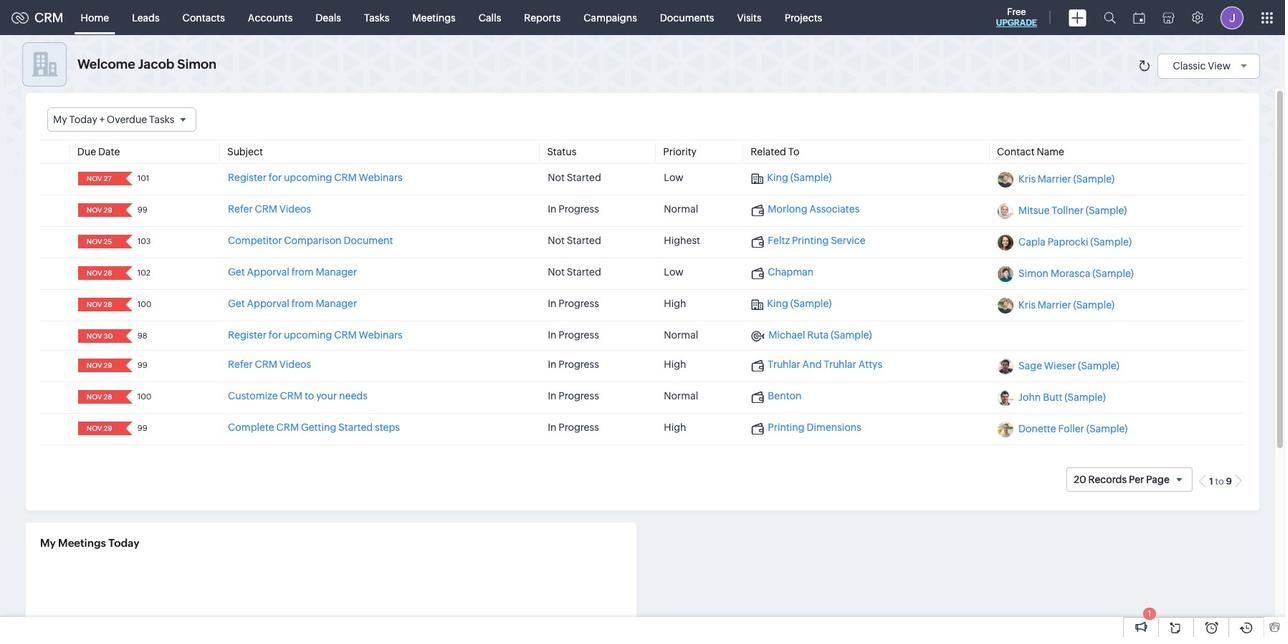 Task type: describe. For each thing, give the bounding box(es) containing it.
high for king
[[664, 298, 686, 310]]

get for in progress
[[228, 298, 245, 310]]

john butt (sample)
[[1019, 392, 1106, 404]]

competitor
[[228, 235, 282, 247]]

king for high
[[767, 298, 788, 310]]

michael
[[769, 330, 805, 341]]

high for truhlar
[[664, 359, 686, 371]]

due
[[77, 146, 96, 158]]

campaigns
[[584, 12, 637, 23]]

progress for morlong
[[559, 204, 599, 215]]

reports link
[[513, 0, 572, 35]]

reports
[[524, 12, 561, 23]]

98
[[138, 332, 147, 341]]

started for chapman
[[567, 267, 601, 278]]

feltz printing service
[[768, 235, 866, 247]]

customize
[[228, 391, 278, 402]]

100 for get apporval from manager
[[138, 300, 152, 309]]

visits
[[737, 12, 762, 23]]

king (sample) for low
[[767, 172, 832, 184]]

for for in
[[269, 330, 282, 341]]

paprocki
[[1048, 237, 1088, 248]]

calendar image
[[1133, 12, 1145, 23]]

logo image
[[11, 12, 29, 23]]

steps
[[375, 422, 400, 434]]

from for not started
[[291, 267, 314, 278]]

mitsue
[[1019, 205, 1050, 217]]

needs
[[339, 391, 368, 402]]

crm left getting
[[276, 422, 299, 434]]

printing dimensions link
[[751, 422, 862, 435]]

accounts
[[248, 12, 293, 23]]

projects
[[785, 12, 822, 23]]

videos for normal
[[279, 204, 311, 215]]

visits link
[[726, 0, 773, 35]]

(sample) for mitsue tollner (sample) link
[[1086, 205, 1127, 217]]

crm left your
[[280, 391, 303, 402]]

upgrade
[[996, 18, 1037, 28]]

mitsue tollner (sample) link
[[1019, 205, 1127, 217]]

not started for feltz
[[548, 235, 601, 247]]

complete crm getting started steps link
[[228, 422, 400, 434]]

contact name link
[[997, 146, 1064, 158]]

upcoming for not
[[284, 172, 332, 184]]

donette
[[1019, 424, 1056, 435]]

in progress for truhlar
[[548, 359, 599, 371]]

wieser
[[1044, 361, 1076, 372]]

contact
[[997, 146, 1035, 158]]

view
[[1208, 60, 1231, 71]]

benton
[[768, 391, 802, 402]]

subject
[[227, 146, 263, 158]]

1 truhlar from the left
[[768, 359, 800, 371]]

simon morasca (sample)
[[1019, 268, 1134, 280]]

today inside field
[[69, 114, 97, 125]]

foller
[[1058, 424, 1084, 435]]

capla
[[1019, 237, 1046, 248]]

crm up customize
[[255, 359, 277, 371]]

get apporval from manager link for in progress
[[228, 298, 357, 310]]

progress for michael
[[559, 330, 599, 341]]

9
[[1226, 477, 1232, 487]]

morasca
[[1051, 268, 1091, 280]]

apporval for in
[[247, 298, 289, 310]]

normal for morlong
[[664, 204, 698, 215]]

kris for high
[[1019, 300, 1036, 311]]

benton link
[[751, 391, 802, 404]]

5 progress from the top
[[559, 391, 599, 402]]

welcome jacob simon
[[77, 57, 217, 72]]

started for feltz printing service
[[567, 235, 601, 247]]

chapman
[[768, 267, 814, 278]]

contacts link
[[171, 0, 236, 35]]

103
[[138, 237, 151, 246]]

due date
[[77, 146, 120, 158]]

in for crm
[[548, 330, 557, 341]]

in progress for morlong
[[548, 204, 599, 215]]

crm up needs at the left
[[334, 330, 357, 341]]

mitsue tollner (sample)
[[1019, 205, 1127, 217]]

documents
[[660, 12, 714, 23]]

0 vertical spatial tasks
[[364, 12, 389, 23]]

sage wieser (sample) link
[[1019, 361, 1119, 372]]

get apporval from manager link for not started
[[228, 267, 357, 278]]

get for not started
[[228, 267, 245, 278]]

truhlar and truhlar attys
[[768, 359, 882, 371]]

crm right 'logo'
[[34, 10, 64, 25]]

complete crm getting started steps
[[228, 422, 400, 434]]

printing inside printing dimensions 'link'
[[768, 422, 805, 434]]

(sample) for sage wieser (sample) link
[[1078, 361, 1119, 372]]

kris for low
[[1019, 174, 1036, 185]]

started for king (sample)
[[567, 172, 601, 184]]

search image
[[1104, 11, 1116, 24]]

status link
[[547, 146, 576, 158]]

upcoming for in
[[284, 330, 332, 341]]

(sample) for kris marrier (sample) link associated with low
[[1073, 174, 1115, 185]]

butt
[[1043, 392, 1063, 404]]

service
[[831, 235, 866, 247]]

my meetings today
[[40, 538, 139, 550]]

overdue
[[107, 114, 147, 125]]

register for upcoming crm webinars for in
[[228, 330, 403, 341]]

progress for truhlar
[[559, 359, 599, 371]]

home link
[[69, 0, 121, 35]]

100 for customize crm to your needs
[[138, 393, 152, 402]]

document
[[344, 235, 393, 247]]

register for not started
[[228, 172, 267, 184]]

sage wieser (sample)
[[1019, 361, 1119, 372]]

calls link
[[467, 0, 513, 35]]

profile image
[[1221, 6, 1244, 29]]

101
[[138, 174, 149, 183]]

john butt (sample) link
[[1019, 392, 1106, 404]]

My Today + Overdue Tasks field
[[47, 108, 197, 132]]

morlong associates link
[[751, 204, 860, 216]]

john
[[1019, 392, 1041, 404]]

and
[[802, 359, 822, 371]]

refer crm videos for normal
[[228, 204, 311, 215]]

(sample) down to
[[790, 172, 832, 184]]

refer crm videos link for high
[[228, 359, 311, 371]]

not for manager
[[548, 267, 565, 278]]

register for upcoming crm webinars for not
[[228, 172, 403, 184]]

102
[[138, 269, 151, 278]]



Task type: vqa. For each thing, say whether or not it's contained in the screenshot.
size image
no



Task type: locate. For each thing, give the bounding box(es) containing it.
1 vertical spatial simon
[[1019, 268, 1049, 280]]

0 vertical spatial upcoming
[[284, 172, 332, 184]]

1 vertical spatial not started
[[548, 235, 601, 247]]

0 vertical spatial refer crm videos link
[[228, 204, 311, 215]]

high
[[664, 298, 686, 310], [664, 359, 686, 371], [664, 422, 686, 434]]

0 horizontal spatial to
[[305, 391, 314, 402]]

subject link
[[227, 146, 263, 158]]

2 vertical spatial 99
[[138, 424, 147, 433]]

1 get apporval from manager link from the top
[[228, 267, 357, 278]]

2 register for upcoming crm webinars from the top
[[228, 330, 403, 341]]

(sample) right ruta
[[831, 330, 872, 341]]

king (sample) down to
[[767, 172, 832, 184]]

2 not started from the top
[[548, 235, 601, 247]]

0 vertical spatial normal
[[664, 204, 698, 215]]

0 vertical spatial from
[[291, 267, 314, 278]]

refer up competitor
[[228, 204, 253, 215]]

crm link
[[11, 10, 64, 25]]

truhlar right and
[[824, 359, 856, 371]]

related to
[[751, 146, 800, 158]]

register for in progress
[[228, 330, 267, 341]]

kris marrier (sample) link down morasca
[[1019, 300, 1115, 311]]

1 horizontal spatial truhlar
[[824, 359, 856, 371]]

1 vertical spatial 100
[[138, 393, 152, 402]]

name
[[1037, 146, 1064, 158]]

0 vertical spatial 1
[[1209, 477, 1213, 487]]

webinars for in progress
[[359, 330, 403, 341]]

+
[[99, 114, 105, 125]]

kris marrier (sample) link for high
[[1019, 300, 1115, 311]]

1 for 1 to 9
[[1209, 477, 1213, 487]]

progress for printing
[[559, 422, 599, 434]]

0 horizontal spatial truhlar
[[768, 359, 800, 371]]

1 horizontal spatial meetings
[[412, 12, 456, 23]]

1 vertical spatial tasks
[[149, 114, 174, 125]]

3 in progress from the top
[[548, 330, 599, 341]]

my inside field
[[53, 114, 67, 125]]

1 vertical spatial not
[[548, 235, 565, 247]]

in progress for michael
[[548, 330, 599, 341]]

3 normal from the top
[[664, 391, 698, 402]]

king down chapman link on the right top
[[767, 298, 788, 310]]

crm
[[34, 10, 64, 25], [334, 172, 357, 184], [255, 204, 277, 215], [334, 330, 357, 341], [255, 359, 277, 371], [280, 391, 303, 402], [276, 422, 299, 434]]

kris down contact name link
[[1019, 174, 1036, 185]]

3 not from the top
[[548, 267, 565, 278]]

(sample) right morasca
[[1093, 268, 1134, 280]]

printing down "benton"
[[768, 422, 805, 434]]

complete
[[228, 422, 274, 434]]

99 for printing
[[138, 424, 147, 433]]

related
[[751, 146, 786, 158]]

1 get from the top
[[228, 267, 245, 278]]

3 high from the top
[[664, 422, 686, 434]]

feltz
[[768, 235, 790, 247]]

projects link
[[773, 0, 834, 35]]

1 refer from the top
[[228, 204, 253, 215]]

None field
[[82, 172, 116, 186], [82, 204, 116, 217], [82, 235, 116, 249], [82, 267, 116, 280], [82, 298, 116, 312], [82, 330, 116, 343], [82, 359, 116, 373], [82, 391, 116, 404], [82, 422, 116, 436], [82, 172, 116, 186], [82, 204, 116, 217], [82, 235, 116, 249], [82, 267, 116, 280], [82, 298, 116, 312], [82, 330, 116, 343], [82, 359, 116, 373], [82, 391, 116, 404], [82, 422, 116, 436]]

manager for not
[[316, 267, 357, 278]]

2 high from the top
[[664, 359, 686, 371]]

competitor comparison document
[[228, 235, 393, 247]]

1 vertical spatial king
[[767, 298, 788, 310]]

1 vertical spatial refer crm videos link
[[228, 359, 311, 371]]

1 vertical spatial for
[[269, 330, 282, 341]]

0 vertical spatial get apporval from manager link
[[228, 267, 357, 278]]

capla paprocki (sample)
[[1019, 237, 1132, 248]]

feltz printing service link
[[751, 235, 866, 248]]

2 king from the top
[[767, 298, 788, 310]]

refer crm videos for high
[[228, 359, 311, 371]]

my today + overdue tasks
[[53, 114, 174, 125]]

1 vertical spatial kris marrier (sample)
[[1019, 300, 1115, 311]]

to left your
[[305, 391, 314, 402]]

0 horizontal spatial tasks
[[149, 114, 174, 125]]

refer crm videos link for normal
[[228, 204, 311, 215]]

contact name
[[997, 146, 1064, 158]]

for
[[269, 172, 282, 184], [269, 330, 282, 341]]

2 upcoming from the top
[[284, 330, 332, 341]]

meetings
[[412, 12, 456, 23], [58, 538, 106, 550]]

1 vertical spatial printing
[[768, 422, 805, 434]]

king (sample) link for high
[[751, 298, 832, 311]]

king (sample) link for low
[[751, 172, 832, 185]]

1 vertical spatial from
[[291, 298, 314, 310]]

0 vertical spatial low
[[664, 172, 684, 184]]

apporval for not
[[247, 267, 289, 278]]

1 vertical spatial marrier
[[1038, 300, 1071, 311]]

tasks
[[364, 12, 389, 23], [149, 114, 174, 125]]

2 register from the top
[[228, 330, 267, 341]]

(sample) right foller
[[1086, 424, 1128, 435]]

1 register for upcoming crm webinars link from the top
[[228, 172, 403, 184]]

free
[[1007, 6, 1026, 17]]

2 kris from the top
[[1019, 300, 1036, 311]]

in for your
[[548, 391, 557, 402]]

0 vertical spatial 100
[[138, 300, 152, 309]]

1 horizontal spatial to
[[1215, 477, 1224, 487]]

highest
[[664, 235, 700, 247]]

tasks right deals
[[364, 12, 389, 23]]

1 vertical spatial to
[[1215, 477, 1224, 487]]

refer for normal
[[228, 204, 253, 215]]

1 king (sample) link from the top
[[751, 172, 832, 185]]

2 for from the top
[[269, 330, 282, 341]]

upcoming up customize crm to your needs
[[284, 330, 332, 341]]

in progress for king
[[548, 298, 599, 310]]

1 not started from the top
[[548, 172, 601, 184]]

profile element
[[1212, 0, 1252, 35]]

1 vertical spatial manager
[[316, 298, 357, 310]]

1 vertical spatial refer crm videos
[[228, 359, 311, 371]]

0 vertical spatial register for upcoming crm webinars link
[[228, 172, 403, 184]]

2 vertical spatial normal
[[664, 391, 698, 402]]

0 horizontal spatial meetings
[[58, 538, 106, 550]]

0 vertical spatial king (sample)
[[767, 172, 832, 184]]

comparison
[[284, 235, 342, 247]]

1 from from the top
[[291, 267, 314, 278]]

2 not from the top
[[548, 235, 565, 247]]

2 kris marrier (sample) from the top
[[1019, 300, 1115, 311]]

0 vertical spatial not started
[[548, 172, 601, 184]]

(sample) up mitsue tollner (sample)
[[1073, 174, 1115, 185]]

donette foller (sample)
[[1019, 424, 1128, 435]]

customize crm to your needs
[[228, 391, 368, 402]]

today
[[69, 114, 97, 125], [108, 538, 139, 550]]

(sample) for high's kris marrier (sample) link
[[1073, 300, 1115, 311]]

0 vertical spatial refer crm videos
[[228, 204, 311, 215]]

michael ruta (sample)
[[769, 330, 872, 341]]

0 vertical spatial simon
[[177, 57, 217, 72]]

1 kris marrier (sample) link from the top
[[1019, 174, 1115, 185]]

2 kris marrier (sample) link from the top
[[1019, 300, 1115, 311]]

1 high from the top
[[664, 298, 686, 310]]

progress
[[559, 204, 599, 215], [559, 298, 599, 310], [559, 330, 599, 341], [559, 359, 599, 371], [559, 391, 599, 402], [559, 422, 599, 434]]

due date link
[[77, 146, 120, 158]]

0 vertical spatial king
[[767, 172, 788, 184]]

for up competitor
[[269, 172, 282, 184]]

printing down morlong associates link
[[792, 235, 829, 247]]

in for manager
[[548, 298, 557, 310]]

my
[[53, 114, 67, 125], [40, 538, 56, 550]]

1 vertical spatial 99
[[138, 361, 147, 370]]

1 progress from the top
[[559, 204, 599, 215]]

to left 9
[[1215, 477, 1224, 487]]

from down competitor comparison document link
[[291, 298, 314, 310]]

associates
[[810, 204, 860, 215]]

1 for 1
[[1148, 610, 1151, 619]]

my for my meetings today
[[40, 538, 56, 550]]

attys
[[858, 359, 882, 371]]

morlong
[[768, 204, 808, 215]]

2 apporval from the top
[[247, 298, 289, 310]]

create menu image
[[1069, 9, 1087, 26]]

1 in progress from the top
[[548, 204, 599, 215]]

marrier for low
[[1038, 174, 1071, 185]]

videos up customize crm to your needs
[[279, 359, 311, 371]]

simon down capla
[[1019, 268, 1049, 280]]

(sample) for donette foller (sample) link in the bottom right of the page
[[1086, 424, 1128, 435]]

2 low from the top
[[664, 267, 684, 278]]

marrier down morasca
[[1038, 300, 1071, 311]]

1 vertical spatial kris marrier (sample) link
[[1019, 300, 1115, 311]]

get apporval from manager down competitor comparison document
[[228, 267, 357, 278]]

king for low
[[767, 172, 788, 184]]

1 horizontal spatial today
[[108, 538, 139, 550]]

0 vertical spatial refer
[[228, 204, 253, 215]]

search element
[[1095, 0, 1125, 35]]

kris marrier (sample) link for low
[[1019, 174, 1115, 185]]

2 refer from the top
[[228, 359, 253, 371]]

morlong associates
[[768, 204, 860, 215]]

0 vertical spatial apporval
[[247, 267, 289, 278]]

2 get apporval from manager link from the top
[[228, 298, 357, 310]]

kris marrier (sample) link up tollner
[[1019, 174, 1115, 185]]

classic view link
[[1173, 60, 1252, 71]]

documents link
[[649, 0, 726, 35]]

register for upcoming crm webinars up your
[[228, 330, 403, 341]]

2 in from the top
[[548, 298, 557, 310]]

1 vertical spatial register for upcoming crm webinars link
[[228, 330, 403, 341]]

2 100 from the top
[[138, 393, 152, 402]]

donette foller (sample) link
[[1019, 424, 1128, 435]]

0 vertical spatial register for upcoming crm webinars
[[228, 172, 403, 184]]

sage
[[1019, 361, 1042, 372]]

manager for in
[[316, 298, 357, 310]]

1 in from the top
[[548, 204, 557, 215]]

register for upcoming crm webinars link for not started
[[228, 172, 403, 184]]

get apporval from manager link down competitor comparison document link
[[228, 298, 357, 310]]

1 100 from the top
[[138, 300, 152, 309]]

get apporval from manager link down competitor comparison document
[[228, 267, 357, 278]]

videos up competitor comparison document
[[279, 204, 311, 215]]

1 vertical spatial register
[[228, 330, 267, 341]]

1 vertical spatial meetings
[[58, 538, 106, 550]]

1 vertical spatial low
[[664, 267, 684, 278]]

get apporval from manager
[[228, 267, 357, 278], [228, 298, 357, 310]]

2 webinars from the top
[[359, 330, 403, 341]]

0 vertical spatial kris
[[1019, 174, 1036, 185]]

4 progress from the top
[[559, 359, 599, 371]]

2 truhlar from the left
[[824, 359, 856, 371]]

3 in from the top
[[548, 330, 557, 341]]

competitor comparison document link
[[228, 235, 393, 247]]

progress for king
[[559, 298, 599, 310]]

0 horizontal spatial simon
[[177, 57, 217, 72]]

2 get apporval from manager from the top
[[228, 298, 357, 310]]

100 down 102
[[138, 300, 152, 309]]

0 vertical spatial kris marrier (sample) link
[[1019, 174, 1115, 185]]

2 refer crm videos from the top
[[228, 359, 311, 371]]

1 horizontal spatial 1
[[1209, 477, 1213, 487]]

kris marrier (sample) down morasca
[[1019, 300, 1115, 311]]

0 vertical spatial meetings
[[412, 12, 456, 23]]

low down highest
[[664, 267, 684, 278]]

getting
[[301, 422, 336, 434]]

in for started
[[548, 422, 557, 434]]

0 vertical spatial get apporval from manager
[[228, 267, 357, 278]]

6 in progress from the top
[[548, 422, 599, 434]]

date
[[98, 146, 120, 158]]

(sample) right wieser
[[1078, 361, 1119, 372]]

create menu element
[[1060, 0, 1095, 35]]

1 vertical spatial 1
[[1148, 610, 1151, 619]]

1 vertical spatial normal
[[664, 330, 698, 341]]

0 vertical spatial to
[[305, 391, 314, 402]]

capla paprocki (sample) link
[[1019, 237, 1132, 248]]

1 not from the top
[[548, 172, 565, 184]]

simon morasca (sample) link
[[1019, 268, 1134, 280]]

refer
[[228, 204, 253, 215], [228, 359, 253, 371]]

1 vertical spatial apporval
[[247, 298, 289, 310]]

2 king (sample) link from the top
[[751, 298, 832, 311]]

1 low from the top
[[664, 172, 684, 184]]

1 vertical spatial today
[[108, 538, 139, 550]]

kris marrier (sample) for low
[[1019, 174, 1115, 185]]

2 progress from the top
[[559, 298, 599, 310]]

1 apporval from the top
[[247, 267, 289, 278]]

in progress for printing
[[548, 422, 599, 434]]

1 refer crm videos link from the top
[[228, 204, 311, 215]]

(sample) down simon morasca (sample)
[[1073, 300, 1115, 311]]

1 vertical spatial refer
[[228, 359, 253, 371]]

3 99 from the top
[[138, 424, 147, 433]]

truhlar left and
[[768, 359, 800, 371]]

1 vertical spatial get
[[228, 298, 245, 310]]

100 down '98'
[[138, 393, 152, 402]]

related to link
[[751, 146, 800, 158]]

accounts link
[[236, 0, 304, 35]]

king (sample) for high
[[767, 298, 832, 310]]

0 vertical spatial get
[[228, 267, 245, 278]]

register up customize
[[228, 330, 267, 341]]

1 normal from the top
[[664, 204, 698, 215]]

0 vertical spatial printing
[[792, 235, 829, 247]]

my for my today + overdue tasks
[[53, 114, 67, 125]]

1 refer crm videos from the top
[[228, 204, 311, 215]]

2 vertical spatial not started
[[548, 267, 601, 278]]

kris down simon morasca (sample)
[[1019, 300, 1036, 311]]

refer crm videos link
[[228, 204, 311, 215], [228, 359, 311, 371]]

0 vertical spatial not
[[548, 172, 565, 184]]

deals link
[[304, 0, 353, 35]]

normal
[[664, 204, 698, 215], [664, 330, 698, 341], [664, 391, 698, 402]]

refer up customize
[[228, 359, 253, 371]]

register for upcoming crm webinars link up the comparison
[[228, 172, 403, 184]]

refer crm videos up customize
[[228, 359, 311, 371]]

0 vertical spatial marrier
[[1038, 174, 1071, 185]]

2 vertical spatial not
[[548, 267, 565, 278]]

(sample) right the paprocki
[[1090, 237, 1132, 248]]

classic view
[[1173, 60, 1231, 71]]

high for printing
[[664, 422, 686, 434]]

customize crm to your needs link
[[228, 391, 368, 402]]

low for king (sample)
[[664, 172, 684, 184]]

tasks inside field
[[149, 114, 174, 125]]

priority
[[663, 146, 697, 158]]

not for crm
[[548, 172, 565, 184]]

0 vertical spatial kris marrier (sample)
[[1019, 174, 1115, 185]]

register down the subject link
[[228, 172, 267, 184]]

king (sample) link
[[751, 172, 832, 185], [751, 298, 832, 311]]

kris marrier (sample)
[[1019, 174, 1115, 185], [1019, 300, 1115, 311]]

leads
[[132, 12, 160, 23]]

1 webinars from the top
[[359, 172, 403, 184]]

king (sample) link up michael
[[751, 298, 832, 311]]

get apporval from manager for in
[[228, 298, 357, 310]]

1 upcoming from the top
[[284, 172, 332, 184]]

0 vertical spatial high
[[664, 298, 686, 310]]

3 not started from the top
[[548, 267, 601, 278]]

0 vertical spatial manager
[[316, 267, 357, 278]]

(sample) for simon morasca (sample) link on the right
[[1093, 268, 1134, 280]]

0 vertical spatial webinars
[[359, 172, 403, 184]]

2 refer crm videos link from the top
[[228, 359, 311, 371]]

(sample) up michael ruta (sample) link
[[790, 298, 832, 310]]

upcoming
[[284, 172, 332, 184], [284, 330, 332, 341]]

(sample) for capla paprocki (sample) link
[[1090, 237, 1132, 248]]

status
[[547, 146, 576, 158]]

1 register for upcoming crm webinars from the top
[[228, 172, 403, 184]]

1 marrier from the top
[[1038, 174, 1071, 185]]

2 normal from the top
[[664, 330, 698, 341]]

not started
[[548, 172, 601, 184], [548, 235, 601, 247], [548, 267, 601, 278]]

2 marrier from the top
[[1038, 300, 1071, 311]]

refer crm videos up competitor
[[228, 204, 311, 215]]

2 videos from the top
[[279, 359, 311, 371]]

webinars up needs at the left
[[359, 330, 403, 341]]

crm up document
[[334, 172, 357, 184]]

1 for from the top
[[269, 172, 282, 184]]

1 vertical spatial king (sample)
[[767, 298, 832, 310]]

apporval
[[247, 267, 289, 278], [247, 298, 289, 310]]

0 horizontal spatial 1
[[1148, 610, 1151, 619]]

refer crm videos
[[228, 204, 311, 215], [228, 359, 311, 371]]

from down competitor comparison document
[[291, 267, 314, 278]]

1 king from the top
[[767, 172, 788, 184]]

low down the priority 'link'
[[664, 172, 684, 184]]

1 horizontal spatial simon
[[1019, 268, 1049, 280]]

(sample) for john butt (sample) 'link'
[[1065, 392, 1106, 404]]

0 vertical spatial register
[[228, 172, 267, 184]]

marrier
[[1038, 174, 1071, 185], [1038, 300, 1071, 311]]

webinars for not started
[[359, 172, 403, 184]]

1 horizontal spatial tasks
[[364, 12, 389, 23]]

crm up competitor
[[255, 204, 277, 215]]

1 vertical spatial kris
[[1019, 300, 1036, 311]]

printing inside feltz printing service link
[[792, 235, 829, 247]]

get
[[228, 267, 245, 278], [228, 298, 245, 310]]

refer crm videos link up competitor
[[228, 204, 311, 215]]

2 99 from the top
[[138, 361, 147, 370]]

get apporval from manager for not
[[228, 267, 357, 278]]

1 kris from the top
[[1019, 174, 1036, 185]]

tollner
[[1052, 205, 1084, 217]]

6 in from the top
[[548, 422, 557, 434]]

register for upcoming crm webinars up the comparison
[[228, 172, 403, 184]]

1 vertical spatial get apporval from manager
[[228, 298, 357, 310]]

0 vertical spatial king (sample) link
[[751, 172, 832, 185]]

1 videos from the top
[[279, 204, 311, 215]]

home
[[81, 12, 109, 23]]

1 vertical spatial register for upcoming crm webinars
[[228, 330, 403, 341]]

1 99 from the top
[[138, 206, 147, 214]]

0 vertical spatial my
[[53, 114, 67, 125]]

2 vertical spatial high
[[664, 422, 686, 434]]

for for not
[[269, 172, 282, 184]]

low for chapman
[[664, 267, 684, 278]]

1 vertical spatial webinars
[[359, 330, 403, 341]]

kris
[[1019, 174, 1036, 185], [1019, 300, 1036, 311]]

tasks right overdue
[[149, 114, 174, 125]]

1 get apporval from manager from the top
[[228, 267, 357, 278]]

for up customize
[[269, 330, 282, 341]]

videos for high
[[279, 359, 311, 371]]

get apporval from manager down competitor comparison document link
[[228, 298, 357, 310]]

4 in from the top
[[548, 359, 557, 371]]

2 in progress from the top
[[548, 298, 599, 310]]

2 get from the top
[[228, 298, 245, 310]]

priority link
[[663, 146, 697, 158]]

3 progress from the top
[[559, 330, 599, 341]]

2 manager from the top
[[316, 298, 357, 310]]

0 horizontal spatial today
[[69, 114, 97, 125]]

99 for truhlar
[[138, 361, 147, 370]]

marrier for high
[[1038, 300, 1071, 311]]

simon right jacob
[[177, 57, 217, 72]]

4 in progress from the top
[[548, 359, 599, 371]]

king (sample) down chapman
[[767, 298, 832, 310]]

chapman link
[[751, 267, 814, 280]]

0 vertical spatial today
[[69, 114, 97, 125]]

1 vertical spatial my
[[40, 538, 56, 550]]

1 king (sample) from the top
[[767, 172, 832, 184]]

1 vertical spatial upcoming
[[284, 330, 332, 341]]

from for in progress
[[291, 298, 314, 310]]

kris marrier (sample) for high
[[1019, 300, 1115, 311]]

kris marrier (sample) up tollner
[[1019, 174, 1115, 185]]

jacob
[[138, 57, 174, 72]]

99
[[138, 206, 147, 214], [138, 361, 147, 370], [138, 424, 147, 433]]

upcoming up competitor comparison document
[[284, 172, 332, 184]]

0 vertical spatial videos
[[279, 204, 311, 215]]

king (sample) link down to
[[751, 172, 832, 185]]

2 register for upcoming crm webinars link from the top
[[228, 330, 403, 341]]

king down related to
[[767, 172, 788, 184]]

(sample) right tollner
[[1086, 205, 1127, 217]]

king
[[767, 172, 788, 184], [767, 298, 788, 310]]

1 vertical spatial videos
[[279, 359, 311, 371]]

(sample) right the butt
[[1065, 392, 1106, 404]]

tasks link
[[353, 0, 401, 35]]

1 manager from the top
[[316, 267, 357, 278]]

0 vertical spatial 99
[[138, 206, 147, 214]]

5 in progress from the top
[[548, 391, 599, 402]]

refer for high
[[228, 359, 253, 371]]

1 register from the top
[[228, 172, 267, 184]]

meetings link
[[401, 0, 467, 35]]

1 vertical spatial high
[[664, 359, 686, 371]]

to
[[788, 146, 800, 158]]

dimensions
[[807, 422, 862, 434]]

register for upcoming crm webinars link up your
[[228, 330, 403, 341]]

classic
[[1173, 60, 1206, 71]]

free upgrade
[[996, 6, 1037, 28]]

webinars up document
[[359, 172, 403, 184]]

0 vertical spatial for
[[269, 172, 282, 184]]

not started for king
[[548, 172, 601, 184]]

1 vertical spatial get apporval from manager link
[[228, 298, 357, 310]]

marrier down name
[[1038, 174, 1071, 185]]

5 in from the top
[[548, 391, 557, 402]]

normal for michael
[[664, 330, 698, 341]]

1 vertical spatial king (sample) link
[[751, 298, 832, 311]]

refer crm videos link up customize
[[228, 359, 311, 371]]

1 kris marrier (sample) from the top
[[1019, 174, 1115, 185]]

simon
[[177, 57, 217, 72], [1019, 268, 1049, 280]]

99 for morlong
[[138, 206, 147, 214]]

2 king (sample) from the top
[[767, 298, 832, 310]]

6 progress from the top
[[559, 422, 599, 434]]

welcome
[[77, 57, 135, 72]]

2 from from the top
[[291, 298, 314, 310]]

register for upcoming crm webinars link for in progress
[[228, 330, 403, 341]]



